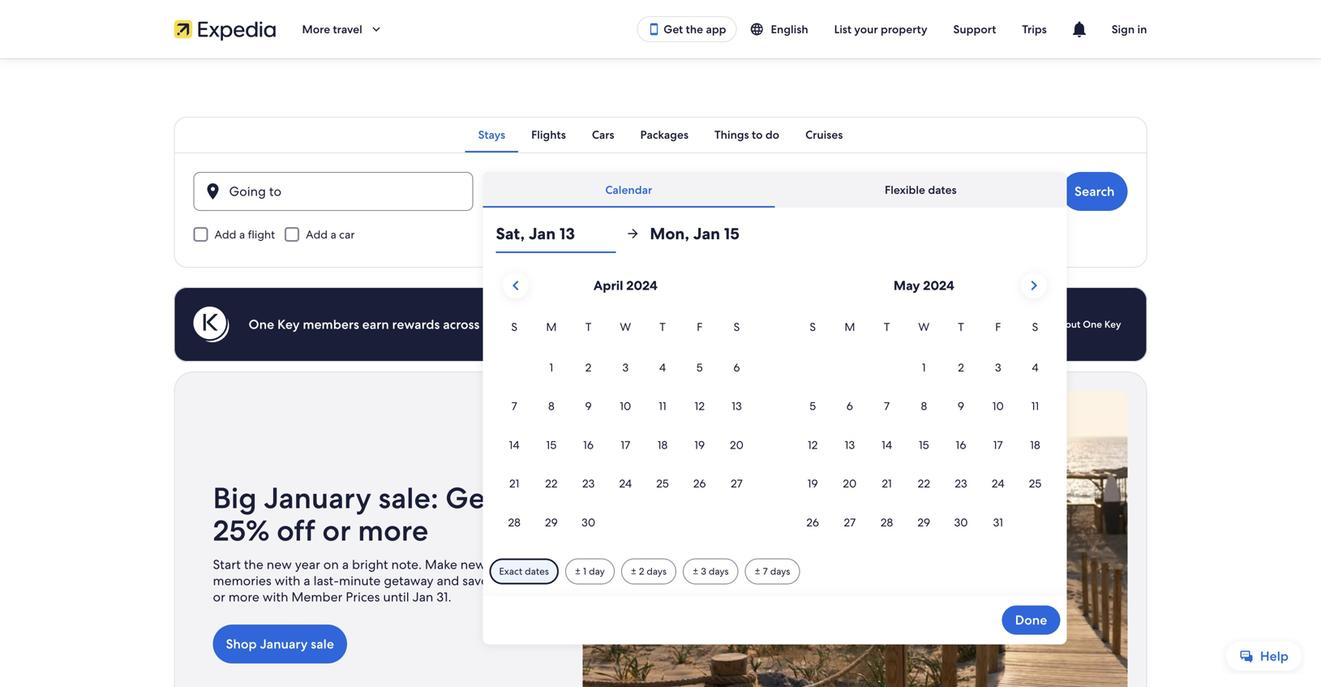 Task type: vqa. For each thing, say whether or not it's contained in the screenshot.


Task type: describe. For each thing, give the bounding box(es) containing it.
1 23 button from the left
[[570, 465, 607, 502]]

27 for bottommost 27 button
[[844, 515, 856, 530]]

1 vertical spatial more
[[229, 589, 259, 606]]

sign in button
[[1099, 15, 1161, 44]]

1 15 button from the left
[[533, 426, 570, 463]]

1 horizontal spatial 20
[[843, 476, 857, 491]]

list your property
[[835, 22, 928, 37]]

2 24 from the left
[[992, 476, 1005, 491]]

0 vertical spatial 19 button
[[681, 426, 718, 463]]

jan 13 - jan 15 button
[[483, 172, 763, 211]]

30 for 1st 30 button from the left
[[582, 515, 596, 530]]

dates for exact dates
[[525, 565, 549, 578]]

earn
[[362, 316, 389, 333]]

big
[[213, 479, 257, 517]]

± 3 days
[[693, 565, 729, 578]]

2 7 button from the left
[[869, 388, 906, 425]]

5 button inside may 2024 element
[[795, 388, 832, 425]]

± 2 days
[[631, 565, 667, 578]]

19 inside the april 2024 element
[[695, 438, 705, 452]]

28 inside the april 2024 element
[[508, 515, 521, 530]]

your
[[855, 22, 878, 37]]

support link
[[941, 15, 1010, 44]]

1 14 button from the left
[[496, 426, 533, 463]]

1 11 button from the left
[[644, 388, 681, 425]]

member
[[292, 589, 343, 606]]

next month image
[[1024, 276, 1044, 295]]

a right on at left bottom
[[342, 556, 349, 573]]

minute
[[339, 572, 381, 589]]

tab list containing calendar
[[483, 172, 1067, 208]]

15 inside the april 2024 element
[[546, 438, 557, 452]]

memories
[[213, 572, 272, 589]]

may 2024 element
[[795, 318, 1054, 542]]

13 button inside may 2024 element
[[832, 426, 869, 463]]

1 horizontal spatial 20 button
[[832, 465, 869, 502]]

1 for may
[[922, 360, 926, 375]]

1 horizontal spatial and
[[611, 316, 634, 333]]

1 horizontal spatial 2
[[639, 565, 645, 578]]

previous month image
[[506, 276, 526, 295]]

off
[[277, 512, 315, 550]]

sign
[[1112, 22, 1135, 37]]

list
[[835, 22, 852, 37]]

jan 13 - jan 15
[[519, 189, 602, 206]]

learn about one key link
[[1021, 312, 1128, 337]]

things to do link
[[702, 117, 793, 153]]

0 vertical spatial or
[[322, 512, 351, 550]]

1 horizontal spatial 3
[[701, 565, 707, 578]]

year
[[295, 556, 320, 573]]

exact
[[499, 565, 523, 578]]

calendar link
[[483, 172, 775, 208]]

± 7 days
[[755, 565, 790, 578]]

the inside big january sale: get 25% off or more start the new year on a bright note. make new memories with a last-minute getaway and save 25% or more with member prices until jan 31.
[[244, 556, 264, 573]]

with left member
[[263, 589, 288, 606]]

2 new from the left
[[461, 556, 486, 573]]

0 vertical spatial 12 button
[[681, 388, 718, 425]]

1 29 button from the left
[[533, 504, 570, 541]]

1 button for april
[[533, 349, 570, 386]]

one inside learn about one key link
[[1083, 318, 1103, 331]]

29 for first 29 button from right
[[918, 515, 931, 530]]

flight
[[248, 227, 275, 242]]

english
[[771, 22, 809, 37]]

and inside big january sale: get 25% off or more start the new year on a bright note. make new memories with a last-minute getaway and save 25% or more with member prices until jan 31.
[[437, 572, 459, 589]]

jan inside the mon, jan 15 button
[[693, 223, 720, 244]]

flexible dates
[[885, 183, 957, 197]]

1 horizontal spatial key
[[1105, 318, 1122, 331]]

on
[[324, 556, 339, 573]]

13 inside jan 13 - jan 15 button
[[543, 189, 554, 206]]

0 vertical spatial get
[[664, 22, 683, 37]]

14 for second 14 button from left
[[882, 438, 893, 452]]

3 button for april 2024
[[607, 349, 644, 386]]

19 inside may 2024 element
[[808, 476, 818, 491]]

search button
[[1062, 172, 1128, 211]]

about
[[1054, 318, 1081, 331]]

cars
[[592, 127, 615, 142]]

car
[[339, 227, 355, 242]]

do
[[766, 127, 780, 142]]

4 button for may 2024
[[1017, 349, 1054, 386]]

-
[[558, 189, 563, 206]]

vrbo
[[637, 316, 666, 333]]

mon, jan 15 button
[[650, 214, 770, 253]]

may 2024
[[894, 277, 955, 294]]

more travel button
[[289, 15, 397, 44]]

3 s from the left
[[810, 320, 816, 334]]

days for ± 2 days
[[647, 565, 667, 578]]

april 2024 element
[[496, 318, 756, 542]]

cruises
[[806, 127, 843, 142]]

to
[[752, 127, 763, 142]]

12 for top 12 button
[[695, 399, 705, 413]]

more
[[302, 22, 330, 37]]

expedia logo image
[[174, 18, 276, 41]]

0 vertical spatial 27 button
[[718, 465, 756, 502]]

1 new from the left
[[267, 556, 292, 573]]

sat,
[[496, 223, 525, 244]]

bright
[[352, 556, 388, 573]]

w for april
[[620, 320, 631, 334]]

13 inside may 2024 element
[[845, 438, 855, 452]]

property
[[881, 22, 928, 37]]

1 vertical spatial 19 button
[[795, 465, 832, 502]]

4 for april 2024
[[659, 360, 666, 375]]

0 horizontal spatial one
[[249, 316, 274, 333]]

1 horizontal spatial more
[[358, 512, 429, 550]]

add a car
[[306, 227, 355, 242]]

22 inside may 2024 element
[[918, 476, 931, 491]]

jan inside sat, jan 13 button
[[529, 223, 556, 244]]

1 22 button from the left
[[533, 465, 570, 502]]

13 button inside the april 2024 element
[[718, 388, 756, 425]]

3 for april 2024
[[623, 360, 629, 375]]

rewards
[[392, 316, 440, 333]]

5 button inside the april 2024 element
[[681, 349, 718, 386]]

29 for 1st 29 button from left
[[545, 515, 558, 530]]

jan left -
[[519, 189, 540, 206]]

in
[[1138, 22, 1148, 37]]

2 15 button from the left
[[906, 426, 943, 463]]

cruises link
[[793, 117, 856, 153]]

exact dates
[[499, 565, 549, 578]]

11 inside may 2024 element
[[1032, 399, 1039, 413]]

0 horizontal spatial 6 button
[[718, 349, 756, 386]]

f for april 2024
[[697, 320, 703, 334]]

getaway
[[384, 572, 434, 589]]

17 for 1st 17 button from the left
[[621, 438, 631, 452]]

members
[[303, 316, 359, 333]]

last-
[[314, 572, 339, 589]]

done
[[1015, 612, 1048, 629]]

sat, jan 13 button
[[496, 214, 616, 253]]

more travel
[[302, 22, 362, 37]]

note.
[[391, 556, 422, 573]]

1 vertical spatial 25%
[[492, 572, 516, 589]]

trips link
[[1010, 15, 1060, 44]]

packages
[[641, 127, 689, 142]]

31 button
[[980, 504, 1017, 541]]

list your property link
[[822, 15, 941, 44]]

hotels.com,
[[537, 316, 608, 333]]

2 s from the left
[[734, 320, 740, 334]]

0 vertical spatial 26 button
[[681, 465, 718, 502]]

flexible dates link
[[775, 172, 1067, 208]]

shop
[[226, 636, 257, 653]]

2 22 button from the left
[[906, 465, 943, 502]]

learn
[[1027, 318, 1052, 331]]

23 for first 23 button from the right
[[955, 476, 968, 491]]

the inside get the app link
[[686, 22, 703, 37]]

1 horizontal spatial 1
[[583, 565, 587, 578]]

flights
[[531, 127, 566, 142]]

2 10 button from the left
[[980, 388, 1017, 425]]

4 s from the left
[[1032, 320, 1039, 334]]

30 for first 30 button from right
[[954, 515, 968, 530]]

1 t from the left
[[586, 320, 592, 334]]

stays
[[478, 127, 505, 142]]

packages link
[[628, 117, 702, 153]]

0 vertical spatial 25%
[[213, 512, 270, 550]]

2 for may 2024
[[958, 360, 964, 375]]

sale:
[[379, 479, 439, 517]]

expedia,
[[483, 316, 534, 333]]

3 for may 2024
[[995, 360, 1002, 375]]

1 16 button from the left
[[570, 426, 607, 463]]

0 horizontal spatial 20
[[730, 438, 744, 452]]

things to do
[[715, 127, 780, 142]]

mon, jan 15
[[650, 223, 740, 244]]

m for may 2024
[[845, 320, 855, 334]]

start
[[213, 556, 241, 573]]

make
[[425, 556, 457, 573]]

sign in
[[1112, 22, 1148, 37]]

april 2024
[[594, 277, 658, 294]]

16 inside the april 2024 element
[[583, 438, 594, 452]]

support
[[954, 22, 997, 37]]

1 horizontal spatial 6 button
[[832, 388, 869, 425]]

1 8 button from the left
[[533, 388, 570, 425]]

± for ± 3 days
[[693, 565, 699, 578]]

tab list containing stays
[[174, 117, 1148, 153]]

f for may 2024
[[996, 320, 1001, 334]]

day
[[589, 565, 605, 578]]

learn about one key
[[1027, 318, 1122, 331]]

big january sale: get 25% off or more start the new year on a bright note. make new memories with a last-minute getaway and save 25% or more with member prices until jan 31.
[[213, 479, 516, 606]]

28 inside may 2024 element
[[881, 515, 893, 530]]

add a flight
[[215, 227, 275, 242]]



Task type: locate. For each thing, give the bounding box(es) containing it.
22 inside the april 2024 element
[[545, 476, 558, 491]]

30 button up ± 1 day
[[570, 504, 607, 541]]

key
[[277, 316, 300, 333], [1105, 318, 1122, 331]]

1 vertical spatial 5 button
[[795, 388, 832, 425]]

27 inside may 2024 element
[[844, 515, 856, 530]]

25%
[[213, 512, 270, 550], [492, 572, 516, 589]]

0 horizontal spatial 2
[[586, 360, 592, 375]]

13 inside sat, jan 13 button
[[560, 223, 575, 244]]

2 29 button from the left
[[906, 504, 943, 541]]

0 horizontal spatial 30 button
[[570, 504, 607, 541]]

2 2024 from the left
[[923, 277, 955, 294]]

2 25 button from the left
[[1017, 465, 1054, 502]]

one left members
[[249, 316, 274, 333]]

more up note.
[[358, 512, 429, 550]]

1 inside the april 2024 element
[[550, 360, 554, 375]]

26 inside may 2024 element
[[807, 515, 819, 530]]

2 30 button from the left
[[943, 504, 980, 541]]

23 for second 23 button from right
[[582, 476, 595, 491]]

1 w from the left
[[620, 320, 631, 334]]

2024 right "may" at the right top of page
[[923, 277, 955, 294]]

until
[[383, 589, 409, 606]]

with
[[275, 572, 300, 589], [263, 589, 288, 606]]

18 inside may 2024 element
[[1030, 438, 1041, 452]]

0 horizontal spatial 21 button
[[496, 465, 533, 502]]

days for ± 3 days
[[709, 565, 729, 578]]

f inside the april 2024 element
[[697, 320, 703, 334]]

21 inside the april 2024 element
[[509, 476, 520, 491]]

3 inside may 2024 element
[[995, 360, 1002, 375]]

1 horizontal spatial 2024
[[923, 277, 955, 294]]

1 horizontal spatial 14 button
[[869, 426, 906, 463]]

m inside the april 2024 element
[[546, 320, 557, 334]]

1 9 button from the left
[[570, 388, 607, 425]]

1 horizontal spatial 12
[[808, 438, 818, 452]]

april
[[594, 277, 624, 294]]

tab list down do
[[483, 172, 1067, 208]]

1 30 from the left
[[582, 515, 596, 530]]

f left learn
[[996, 320, 1001, 334]]

1 button for may
[[906, 349, 943, 386]]

2 horizontal spatial days
[[770, 565, 790, 578]]

app
[[706, 22, 727, 37]]

1 horizontal spatial 28
[[881, 515, 893, 530]]

0 horizontal spatial and
[[437, 572, 459, 589]]

1 2 button from the left
[[570, 349, 607, 386]]

get the app
[[664, 22, 727, 37]]

1 25 button from the left
[[644, 465, 681, 502]]

w inside the april 2024 element
[[620, 320, 631, 334]]

± right ± 3 days at the right
[[755, 565, 761, 578]]

17 button
[[607, 426, 644, 463], [980, 426, 1017, 463]]

and left vrbo
[[611, 316, 634, 333]]

0 vertical spatial 12
[[695, 399, 705, 413]]

communication center icon image
[[1070, 19, 1089, 39]]

9 for 2nd 9 button
[[958, 399, 965, 413]]

1 horizontal spatial 29 button
[[906, 504, 943, 541]]

10 inside the april 2024 element
[[620, 399, 631, 413]]

17 for first 17 button from the right
[[994, 438, 1003, 452]]

or
[[322, 512, 351, 550], [213, 589, 225, 606]]

1 16 from the left
[[583, 438, 594, 452]]

1 3 button from the left
[[607, 349, 644, 386]]

jan right sat,
[[529, 223, 556, 244]]

2 add from the left
[[306, 227, 328, 242]]

30 up ± 1 day
[[582, 515, 596, 530]]

21
[[509, 476, 520, 491], [882, 476, 892, 491]]

2 30 from the left
[[954, 515, 968, 530]]

application
[[496, 266, 1054, 542]]

1 days from the left
[[647, 565, 667, 578]]

29 button up exact dates
[[533, 504, 570, 541]]

0 horizontal spatial the
[[244, 556, 264, 573]]

0 vertical spatial dates
[[928, 183, 957, 197]]

1 horizontal spatial 8 button
[[906, 388, 943, 425]]

2 22 from the left
[[918, 476, 931, 491]]

1 vertical spatial 27 button
[[832, 504, 869, 541]]

mon,
[[650, 223, 690, 244]]

jan
[[519, 189, 540, 206], [566, 189, 587, 206], [529, 223, 556, 244], [693, 223, 720, 244], [413, 589, 434, 606]]

11 inside the april 2024 element
[[659, 399, 667, 413]]

2 16 from the left
[[956, 438, 967, 452]]

1 horizontal spatial 25
[[1029, 476, 1042, 491]]

± 1 day
[[575, 565, 605, 578]]

26 for top 26 button
[[694, 476, 706, 491]]

12 inside the april 2024 element
[[695, 399, 705, 413]]

0 vertical spatial 20
[[730, 438, 744, 452]]

3 ± from the left
[[693, 565, 699, 578]]

1 horizontal spatial 7
[[763, 565, 768, 578]]

1 vertical spatial 5
[[810, 399, 816, 413]]

2 11 button from the left
[[1017, 388, 1054, 425]]

2
[[586, 360, 592, 375], [958, 360, 964, 375], [639, 565, 645, 578]]

1 horizontal spatial get
[[664, 22, 683, 37]]

january for big
[[264, 479, 372, 517]]

2 21 button from the left
[[869, 465, 906, 502]]

12
[[695, 399, 705, 413], [808, 438, 818, 452]]

new
[[267, 556, 292, 573], [461, 556, 486, 573]]

4 for may 2024
[[1032, 360, 1039, 375]]

1 9 from the left
[[585, 399, 592, 413]]

trips
[[1023, 22, 1047, 37]]

1 button
[[533, 349, 570, 386], [906, 349, 943, 386]]

13 inside the april 2024 element
[[732, 399, 742, 413]]

12 button
[[681, 388, 718, 425], [795, 426, 832, 463]]

5 for 5 "button" in the may 2024 element
[[810, 399, 816, 413]]

1 18 button from the left
[[644, 426, 681, 463]]

travel
[[333, 22, 362, 37]]

1 vertical spatial 12 button
[[795, 426, 832, 463]]

19
[[695, 438, 705, 452], [808, 476, 818, 491]]

2 t from the left
[[660, 320, 666, 334]]

10
[[620, 399, 631, 413], [993, 399, 1004, 413]]

w down may 2024
[[919, 320, 930, 334]]

sat, jan 13
[[496, 223, 575, 244]]

1 horizontal spatial 21
[[882, 476, 892, 491]]

2 1 button from the left
[[906, 349, 943, 386]]

add left car
[[306, 227, 328, 242]]

1 1 button from the left
[[533, 349, 570, 386]]

±
[[575, 565, 581, 578], [631, 565, 637, 578], [693, 565, 699, 578], [755, 565, 761, 578]]

27 for top 27 button
[[731, 476, 743, 491]]

1 horizontal spatial 11
[[1032, 399, 1039, 413]]

2 18 from the left
[[1030, 438, 1041, 452]]

4
[[659, 360, 666, 375], [1032, 360, 1039, 375]]

1 horizontal spatial 14
[[882, 438, 893, 452]]

31.
[[437, 589, 452, 606]]

3 days from the left
[[770, 565, 790, 578]]

0 horizontal spatial 2024
[[627, 277, 658, 294]]

1 horizontal spatial 3 button
[[980, 349, 1017, 386]]

prices
[[346, 589, 380, 606]]

trailing image
[[369, 22, 384, 37]]

7 inside may 2024 element
[[884, 399, 890, 413]]

2 3 button from the left
[[980, 349, 1017, 386]]

9 for 1st 9 button from the left
[[585, 399, 592, 413]]

1 horizontal spatial 13 button
[[832, 426, 869, 463]]

1 vertical spatial 27
[[844, 515, 856, 530]]

1 4 button from the left
[[644, 349, 681, 386]]

more down start
[[229, 589, 259, 606]]

1 horizontal spatial 17 button
[[980, 426, 1017, 463]]

4 button for april 2024
[[644, 349, 681, 386]]

1 f from the left
[[697, 320, 703, 334]]

0 vertical spatial the
[[686, 22, 703, 37]]

12 for rightmost 12 button
[[808, 438, 818, 452]]

search
[[1075, 183, 1115, 200]]

and
[[611, 316, 634, 333], [437, 572, 459, 589]]

the left app
[[686, 22, 703, 37]]

t
[[586, 320, 592, 334], [660, 320, 666, 334], [884, 320, 890, 334], [958, 320, 964, 334]]

english button
[[737, 15, 822, 44]]

and left save
[[437, 572, 459, 589]]

30 inside may 2024 element
[[954, 515, 968, 530]]

30 button left 31
[[943, 504, 980, 541]]

1 10 from the left
[[620, 399, 631, 413]]

1 s from the left
[[511, 320, 518, 334]]

0 horizontal spatial 26
[[694, 476, 706, 491]]

4 down learn
[[1032, 360, 1039, 375]]

add left flight
[[215, 227, 236, 242]]

17 inside may 2024 element
[[994, 438, 1003, 452]]

16 inside may 2024 element
[[956, 438, 967, 452]]

1 22 from the left
[[545, 476, 558, 491]]

12 inside may 2024 element
[[808, 438, 818, 452]]

2 17 button from the left
[[980, 426, 1017, 463]]

may
[[894, 277, 920, 294]]

15 inside may 2024 element
[[919, 438, 929, 452]]

1 button inside the april 2024 element
[[533, 349, 570, 386]]

january left sale
[[260, 636, 308, 653]]

save
[[463, 572, 488, 589]]

january
[[264, 479, 372, 517], [260, 636, 308, 653]]

1 2024 from the left
[[627, 277, 658, 294]]

more
[[358, 512, 429, 550], [229, 589, 259, 606]]

2 9 button from the left
[[943, 388, 980, 425]]

jan right mon,
[[693, 223, 720, 244]]

25 inside may 2024 element
[[1029, 476, 1042, 491]]

31
[[993, 515, 1004, 530]]

1 vertical spatial 26 button
[[795, 504, 832, 541]]

2 18 button from the left
[[1017, 426, 1054, 463]]

1 horizontal spatial 17
[[994, 438, 1003, 452]]

14 for 1st 14 button
[[509, 438, 520, 452]]

directional image
[[626, 226, 640, 241]]

2 m from the left
[[845, 320, 855, 334]]

0 horizontal spatial 11
[[659, 399, 667, 413]]

1 21 button from the left
[[496, 465, 533, 502]]

2 16 button from the left
[[943, 426, 980, 463]]

4 button
[[644, 349, 681, 386], [1017, 349, 1054, 386]]

0 horizontal spatial 10 button
[[607, 388, 644, 425]]

f
[[697, 320, 703, 334], [996, 320, 1001, 334]]

29 button
[[533, 504, 570, 541], [906, 504, 943, 541]]

days right ± 3 days at the right
[[770, 565, 790, 578]]

shop january sale link
[[213, 625, 347, 664]]

30 left 31
[[954, 515, 968, 530]]

days left the ± 7 days
[[709, 565, 729, 578]]

23
[[582, 476, 595, 491], [955, 476, 968, 491]]

1 horizontal spatial 15 button
[[906, 426, 943, 463]]

± left the day
[[575, 565, 581, 578]]

± right ± 2 days
[[693, 565, 699, 578]]

f right vrbo
[[697, 320, 703, 334]]

21 inside may 2024 element
[[882, 476, 892, 491]]

9 inside may 2024 element
[[958, 399, 965, 413]]

things
[[715, 127, 749, 142]]

2 14 from the left
[[882, 438, 893, 452]]

w left vrbo
[[620, 320, 631, 334]]

1 vertical spatial dates
[[525, 565, 549, 578]]

1 ± from the left
[[575, 565, 581, 578]]

0 horizontal spatial 17 button
[[607, 426, 644, 463]]

big january sale: get 25% off or more main content
[[0, 58, 1322, 687]]

0 horizontal spatial 10
[[620, 399, 631, 413]]

22
[[545, 476, 558, 491], [918, 476, 931, 491]]

3 button for may 2024
[[980, 349, 1017, 386]]

0 horizontal spatial 16 button
[[570, 426, 607, 463]]

tab list
[[174, 117, 1148, 153], [483, 172, 1067, 208]]

25% up start
[[213, 512, 270, 550]]

one
[[249, 316, 274, 333], [1083, 318, 1103, 331]]

6 button
[[718, 349, 756, 386], [832, 388, 869, 425]]

0 horizontal spatial 9 button
[[570, 388, 607, 425]]

10 for 2nd 10 button from the right
[[620, 399, 631, 413]]

28 button inside the april 2024 element
[[496, 504, 533, 541]]

application inside big january sale: get 25% off or more main content
[[496, 266, 1054, 542]]

2 4 button from the left
[[1017, 349, 1054, 386]]

1 17 button from the left
[[607, 426, 644, 463]]

a left car
[[331, 227, 336, 242]]

f inside may 2024 element
[[996, 320, 1001, 334]]

26 for bottom 26 button
[[807, 515, 819, 530]]

dates for flexible dates
[[928, 183, 957, 197]]

30 inside the april 2024 element
[[582, 515, 596, 530]]

2 horizontal spatial 2
[[958, 360, 964, 375]]

1 25 from the left
[[657, 476, 669, 491]]

1 horizontal spatial 25%
[[492, 572, 516, 589]]

2024 for april 2024
[[627, 277, 658, 294]]

0 vertical spatial 6 button
[[718, 349, 756, 386]]

2024 right april
[[627, 277, 658, 294]]

1 horizontal spatial 6
[[847, 399, 853, 413]]

2 for april 2024
[[586, 360, 592, 375]]

14 button
[[496, 426, 533, 463], [869, 426, 906, 463]]

0 vertical spatial 20 button
[[718, 426, 756, 463]]

0 horizontal spatial 4 button
[[644, 349, 681, 386]]

0 horizontal spatial 27
[[731, 476, 743, 491]]

4 button down learn
[[1017, 349, 1054, 386]]

1 23 from the left
[[582, 476, 595, 491]]

dates right the flexible
[[928, 183, 957, 197]]

2 button for april 2024
[[570, 349, 607, 386]]

3 button
[[607, 349, 644, 386], [980, 349, 1017, 386]]

2 w from the left
[[919, 320, 930, 334]]

0 horizontal spatial 16
[[583, 438, 594, 452]]

1 horizontal spatial 9
[[958, 399, 965, 413]]

0 horizontal spatial 5
[[697, 360, 703, 375]]

calendar
[[606, 183, 652, 197]]

1 24 button from the left
[[607, 465, 644, 502]]

1
[[550, 360, 554, 375], [922, 360, 926, 375], [583, 565, 587, 578]]

18 for 2nd 18 button from the left
[[1030, 438, 1041, 452]]

13 button
[[718, 388, 756, 425], [832, 426, 869, 463]]

14 inside the april 2024 element
[[509, 438, 520, 452]]

25% right save
[[492, 572, 516, 589]]

7 button
[[496, 388, 533, 425], [869, 388, 906, 425]]

2 11 from the left
[[1032, 399, 1039, 413]]

25 button inside may 2024 element
[[1017, 465, 1054, 502]]

1 vertical spatial tab list
[[483, 172, 1067, 208]]

key left members
[[277, 316, 300, 333]]

1 for april
[[550, 360, 554, 375]]

1 horizontal spatial 8
[[921, 399, 927, 413]]

m for april 2024
[[546, 320, 557, 334]]

29 left 31
[[918, 515, 931, 530]]

2 button for may 2024
[[943, 349, 980, 386]]

0 horizontal spatial w
[[620, 320, 631, 334]]

small image
[[750, 22, 771, 37]]

1 horizontal spatial 12 button
[[795, 426, 832, 463]]

1 horizontal spatial 7 button
[[869, 388, 906, 425]]

0 horizontal spatial 28
[[508, 515, 521, 530]]

7 inside the april 2024 element
[[512, 399, 517, 413]]

1 28 from the left
[[508, 515, 521, 530]]

2 ± from the left
[[631, 565, 637, 578]]

0 horizontal spatial 23
[[582, 476, 595, 491]]

1 24 from the left
[[619, 476, 632, 491]]

2 25 from the left
[[1029, 476, 1042, 491]]

26 button
[[681, 465, 718, 502], [795, 504, 832, 541]]

days left ± 3 days at the right
[[647, 565, 667, 578]]

± for ± 2 days
[[631, 565, 637, 578]]

0 horizontal spatial or
[[213, 589, 225, 606]]

1 horizontal spatial the
[[686, 22, 703, 37]]

2 14 button from the left
[[869, 426, 906, 463]]

4 t from the left
[[958, 320, 964, 334]]

1 28 button from the left
[[496, 504, 533, 541]]

new left year
[[267, 556, 292, 573]]

1 7 button from the left
[[496, 388, 533, 425]]

2 4 from the left
[[1032, 360, 1039, 375]]

get right sale:
[[446, 479, 496, 517]]

1 m from the left
[[546, 320, 557, 334]]

0 horizontal spatial m
[[546, 320, 557, 334]]

0 horizontal spatial get
[[446, 479, 496, 517]]

a left last-
[[304, 572, 310, 589]]

± for ± 7 days
[[755, 565, 761, 578]]

5 button
[[681, 349, 718, 386], [795, 388, 832, 425]]

5 for 5 "button" in the april 2024 element
[[697, 360, 703, 375]]

one right about at the top right
[[1083, 318, 1103, 331]]

0 horizontal spatial key
[[277, 316, 300, 333]]

2 horizontal spatial 3
[[995, 360, 1002, 375]]

sale
[[311, 636, 334, 653]]

2 23 from the left
[[955, 476, 968, 491]]

18 button
[[644, 426, 681, 463], [1017, 426, 1054, 463]]

15
[[590, 189, 602, 206], [724, 223, 740, 244], [546, 438, 557, 452], [919, 438, 929, 452]]

stays link
[[465, 117, 518, 153]]

jan left 31.
[[413, 589, 434, 606]]

5 inside the april 2024 element
[[697, 360, 703, 375]]

1 horizontal spatial add
[[306, 227, 328, 242]]

21 for first 21 button from the right
[[882, 476, 892, 491]]

2 21 from the left
[[882, 476, 892, 491]]

4 down vrbo
[[659, 360, 666, 375]]

application containing april 2024
[[496, 266, 1054, 542]]

10 inside may 2024 element
[[993, 399, 1004, 413]]

23 inside may 2024 element
[[955, 476, 968, 491]]

27 inside the april 2024 element
[[731, 476, 743, 491]]

w inside may 2024 element
[[919, 320, 930, 334]]

1 29 from the left
[[545, 515, 558, 530]]

a left flight
[[239, 227, 245, 242]]

25 button inside the april 2024 element
[[644, 465, 681, 502]]

0 horizontal spatial 28 button
[[496, 504, 533, 541]]

4 ± from the left
[[755, 565, 761, 578]]

the right start
[[244, 556, 264, 573]]

2024 for may 2024
[[923, 277, 955, 294]]

days for ± 7 days
[[770, 565, 790, 578]]

1 horizontal spatial 16 button
[[943, 426, 980, 463]]

6 inside the april 2024 element
[[734, 360, 740, 375]]

4 button down vrbo
[[644, 349, 681, 386]]

0 vertical spatial more
[[358, 512, 429, 550]]

3 t from the left
[[884, 320, 890, 334]]

1 horizontal spatial 4
[[1032, 360, 1039, 375]]

1 8 from the left
[[548, 399, 555, 413]]

get inside big january sale: get 25% off or more start the new year on a bright note. make new memories with a last-minute getaway and save 25% or more with member prices until jan 31.
[[446, 479, 496, 517]]

0 vertical spatial 27
[[731, 476, 743, 491]]

10 button
[[607, 388, 644, 425], [980, 388, 1017, 425]]

2 8 from the left
[[921, 399, 927, 413]]

1 horizontal spatial 24
[[992, 476, 1005, 491]]

2 23 button from the left
[[943, 465, 980, 502]]

21 for second 21 button from the right
[[509, 476, 520, 491]]

6
[[734, 360, 740, 375], [847, 399, 853, 413]]

1 11 from the left
[[659, 399, 667, 413]]

3 inside the april 2024 element
[[623, 360, 629, 375]]

with left last-
[[275, 572, 300, 589]]

1 horizontal spatial 24 button
[[980, 465, 1017, 502]]

0 horizontal spatial 19 button
[[681, 426, 718, 463]]

0 horizontal spatial 11 button
[[644, 388, 681, 425]]

january up year
[[264, 479, 372, 517]]

or up on at left bottom
[[322, 512, 351, 550]]

1 4 from the left
[[659, 360, 666, 375]]

2 8 button from the left
[[906, 388, 943, 425]]

across
[[443, 316, 480, 333]]

add for add a car
[[306, 227, 328, 242]]

1 horizontal spatial 23 button
[[943, 465, 980, 502]]

14
[[509, 438, 520, 452], [882, 438, 893, 452]]

28 button inside may 2024 element
[[869, 504, 906, 541]]

18 for second 18 button from right
[[658, 438, 668, 452]]

or down start
[[213, 589, 225, 606]]

1 vertical spatial 12
[[808, 438, 818, 452]]

tab list up calendar
[[174, 117, 1148, 153]]

9 inside the april 2024 element
[[585, 399, 592, 413]]

8 inside the april 2024 element
[[548, 399, 555, 413]]

21 button
[[496, 465, 533, 502], [869, 465, 906, 502]]

w for may
[[919, 320, 930, 334]]

2 9 from the left
[[958, 399, 965, 413]]

jan right -
[[566, 189, 587, 206]]

10 for second 10 button from left
[[993, 399, 1004, 413]]

january for shop
[[260, 636, 308, 653]]

1 vertical spatial 6 button
[[832, 388, 869, 425]]

dates right exact
[[525, 565, 549, 578]]

add for add a flight
[[215, 227, 236, 242]]

cars link
[[579, 117, 628, 153]]

26 inside the april 2024 element
[[694, 476, 706, 491]]

30
[[582, 515, 596, 530], [954, 515, 968, 530]]

5 inside may 2024 element
[[810, 399, 816, 413]]

jan inside big january sale: get 25% off or more start the new year on a bright note. make new memories with a last-minute getaway and save 25% or more with member prices until jan 31.
[[413, 589, 434, 606]]

± for ± 1 day
[[575, 565, 581, 578]]

0 horizontal spatial 25 button
[[644, 465, 681, 502]]

0 horizontal spatial add
[[215, 227, 236, 242]]

17 inside the april 2024 element
[[621, 438, 631, 452]]

2 28 button from the left
[[869, 504, 906, 541]]

shop january sale
[[226, 636, 334, 653]]

8 inside may 2024 element
[[921, 399, 927, 413]]

29 inside the april 2024 element
[[545, 515, 558, 530]]

1 horizontal spatial or
[[322, 512, 351, 550]]

29 up exact dates
[[545, 515, 558, 530]]

2 10 from the left
[[993, 399, 1004, 413]]

get right download the app button icon
[[664, 22, 683, 37]]

6 inside may 2024 element
[[847, 399, 853, 413]]

1 17 from the left
[[621, 438, 631, 452]]

1 18 from the left
[[658, 438, 668, 452]]

8 for second 8 button from right
[[548, 399, 555, 413]]

new right "make"
[[461, 556, 486, 573]]

1 inside may 2024 element
[[922, 360, 926, 375]]

download the app button image
[[648, 23, 661, 36]]

2 2 button from the left
[[943, 349, 980, 386]]

25 inside the april 2024 element
[[657, 476, 669, 491]]

25
[[657, 476, 669, 491], [1029, 476, 1042, 491]]

2 17 from the left
[[994, 438, 1003, 452]]

flights link
[[518, 117, 579, 153]]

± right the day
[[631, 565, 637, 578]]

1 add from the left
[[215, 227, 236, 242]]

one key members earn rewards across expedia, hotels.com, and vrbo
[[249, 316, 666, 333]]

0 horizontal spatial 30
[[582, 515, 596, 530]]

23 button
[[570, 465, 607, 502], [943, 465, 980, 502]]

0 horizontal spatial 3
[[623, 360, 629, 375]]

2 24 button from the left
[[980, 465, 1017, 502]]

2 29 from the left
[[918, 515, 931, 530]]

0 horizontal spatial 17
[[621, 438, 631, 452]]

0 horizontal spatial new
[[267, 556, 292, 573]]

1 horizontal spatial 30
[[954, 515, 968, 530]]

29 inside may 2024 element
[[918, 515, 931, 530]]

1 horizontal spatial 25 button
[[1017, 465, 1054, 502]]

january inside big january sale: get 25% off or more start the new year on a bright note. make new memories with a last-minute getaway and save 25% or more with member prices until jan 31.
[[264, 479, 372, 517]]

1 30 button from the left
[[570, 504, 607, 541]]

0 horizontal spatial 1
[[550, 360, 554, 375]]

1 10 button from the left
[[607, 388, 644, 425]]

18 inside the april 2024 element
[[658, 438, 668, 452]]

0 horizontal spatial 8 button
[[533, 388, 570, 425]]

1 14 from the left
[[509, 438, 520, 452]]

14 inside may 2024 element
[[882, 438, 893, 452]]

key right about at the top right
[[1105, 318, 1122, 331]]

8 for second 8 button
[[921, 399, 927, 413]]

2 days from the left
[[709, 565, 729, 578]]

m
[[546, 320, 557, 334], [845, 320, 855, 334]]

0 horizontal spatial more
[[229, 589, 259, 606]]

29 button left 31
[[906, 504, 943, 541]]

23 inside the april 2024 element
[[582, 476, 595, 491]]

20
[[730, 438, 744, 452], [843, 476, 857, 491]]

0 horizontal spatial 29 button
[[533, 504, 570, 541]]



